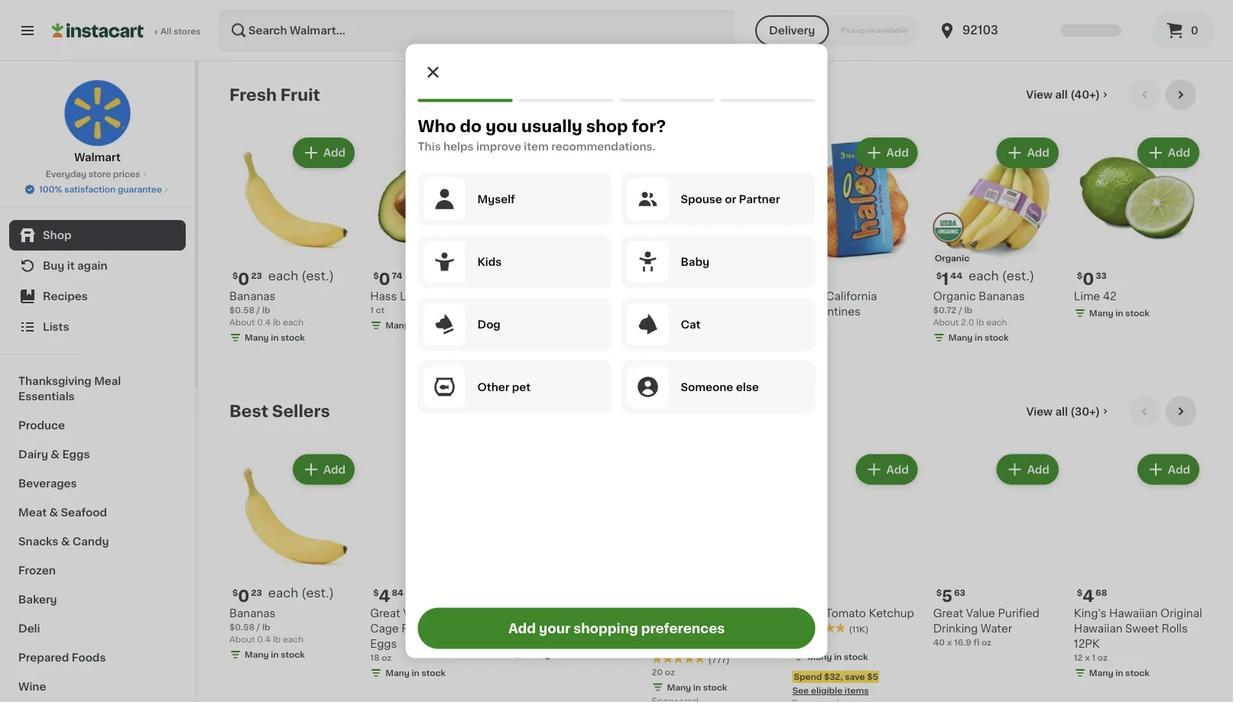Task type: vqa. For each thing, say whether or not it's contained in the screenshot.
Cucumber
no



Task type: describe. For each thing, give the bounding box(es) containing it.
$ 5 63
[[937, 588, 966, 604]]

bananas for fresh fruit
[[229, 292, 276, 302]]

bananas for best sellers
[[229, 609, 276, 619]]

item carousel region containing fresh fruit
[[229, 80, 1203, 384]]

oz inside great value purified drinking water 40 x 16.9 fl oz
[[982, 639, 992, 647]]

prepared foods
[[18, 653, 106, 664]]

(est.) for sellers
[[302, 587, 334, 599]]

product group containing nature's own honey wheat, honey wheat sandwich bread, 20 oz loaf
[[652, 452, 781, 703]]

23 for fresh
[[251, 272, 262, 280]]

avocado
[[433, 292, 480, 302]]

item carousel region containing best sellers
[[229, 397, 1203, 703]]

42
[[1103, 292, 1117, 302]]

heinz
[[793, 609, 823, 619]]

great value grade aa cage free large white eggs 18 oz
[[370, 609, 493, 663]]

spend $32, save $5 see eligible items
[[793, 673, 879, 695]]

oz down loaf
[[665, 668, 675, 677]]

/ inside organic bananas $0.72 / lb about 2.0 lb each
[[959, 306, 963, 315]]

large inside 'hass large avocado 1 ct'
[[400, 292, 430, 302]]

4 left 68
[[1083, 588, 1095, 604]]

$ inside $ 1 44
[[937, 272, 942, 280]]

fresh inside the ocean spray fresh premium cranberries
[[724, 292, 754, 302]]

item
[[524, 141, 549, 152]]

everyday
[[46, 170, 87, 179]]

wheat
[[731, 624, 766, 635]]

& for meat
[[49, 508, 58, 519]]

spend
[[794, 673, 822, 682]]

0 horizontal spatial 12
[[652, 336, 661, 344]]

68
[[1096, 589, 1108, 598]]

who do you usually shop for? this helps improve item recommendations.
[[418, 119, 666, 152]]

1 inside 'hass large avocado 1 ct'
[[370, 306, 374, 315]]

dairy & eggs link
[[9, 441, 186, 470]]

4 strawberries
[[511, 271, 579, 302]]

meat & seafood link
[[9, 499, 186, 528]]

0 horizontal spatial 20
[[652, 668, 663, 677]]

recipes link
[[9, 281, 186, 312]]

0 vertical spatial 1
[[942, 271, 949, 287]]

shopping
[[574, 623, 638, 636]]

bread,
[[707, 639, 742, 650]]

delivery button
[[756, 15, 829, 46]]

shop
[[43, 230, 71, 241]]

thanksgiving
[[18, 376, 92, 387]]

each inside organic bananas $0.72 / lb about 2.0 lb each
[[987, 319, 1008, 327]]

recipes
[[43, 291, 88, 302]]

about inside organic bananas $0.72 / lb about 2.0 lb each
[[934, 319, 959, 327]]

$0.72
[[934, 306, 957, 315]]

lists
[[43, 322, 69, 333]]

20 inside nature's own honey wheat, honey wheat sandwich bread, 20 oz loaf
[[744, 639, 758, 650]]

tomato inside 4 heinz tomato ketchup
[[826, 609, 867, 619]]

everyday store prices
[[46, 170, 140, 179]]

halos california clementines
[[793, 292, 878, 318]]

2.0
[[961, 319, 975, 327]]

(est.) inside $1.44 each (estimated) element
[[1002, 270, 1035, 282]]

meal
[[94, 376, 121, 387]]

each (est.) for sellers
[[268, 587, 334, 599]]

best sellers
[[229, 404, 330, 420]]

rolls
[[1162, 624, 1188, 635]]

ocean spray fresh premium cranberries
[[652, 292, 766, 318]]

$32,
[[824, 673, 843, 682]]

product group containing 1
[[934, 135, 1062, 347]]

product group containing 5
[[934, 452, 1062, 649]]

16.9
[[955, 639, 972, 647]]

other pet
[[478, 382, 531, 393]]

100% satisfaction guarantee button
[[24, 181, 171, 196]]

about inside roma tomato $1.27 / lb about 0.24 lb each
[[511, 636, 537, 644]]

view all (30+) button
[[1021, 397, 1117, 427]]

view for 4
[[1027, 407, 1053, 417]]

x inside the king's hawaiian original hawaiian sweet rolls 12pk 12 x 1 oz
[[1086, 654, 1091, 663]]

instacart logo image
[[52, 21, 144, 40]]

again
[[77, 261, 108, 272]]

bakery link
[[9, 586, 186, 615]]

own
[[700, 609, 724, 619]]

each (est.) for fruit
[[268, 270, 334, 282]]

purified
[[999, 609, 1040, 619]]

$ 1 44
[[937, 271, 963, 287]]

view all (40+)
[[1027, 89, 1101, 100]]

deli link
[[9, 615, 186, 644]]

add your shopping preferences button
[[418, 608, 816, 650]]

4 for 4 strawberries
[[520, 271, 531, 287]]

(30+)
[[1071, 407, 1101, 417]]

1 inside the king's hawaiian original hawaiian sweet rolls 12pk 12 x 1 oz
[[1093, 654, 1096, 663]]

4 left "84"
[[379, 588, 390, 604]]

organic for organic bananas $0.72 / lb about 2.0 lb each
[[934, 292, 976, 302]]

shop
[[586, 119, 628, 135]]

or
[[725, 194, 737, 205]]

king's hawaiian original hawaiian sweet rolls 12pk 12 x 1 oz
[[1075, 609, 1203, 663]]

oz right 32
[[806, 638, 816, 646]]

see
[[793, 687, 809, 695]]

each inside roma tomato $1.27 / lb about 0.24 lb each
[[570, 636, 591, 644]]

32
[[793, 638, 804, 646]]

frozen link
[[9, 557, 186, 586]]

1 vertical spatial hawaiian
[[1075, 624, 1123, 635]]

12 inside the king's hawaiian original hawaiian sweet rolls 12pk 12 x 1 oz
[[1075, 654, 1083, 663]]

63
[[955, 589, 966, 598]]

4 for 4 97
[[802, 271, 813, 287]]

view all (40+) button
[[1021, 80, 1117, 110]]

value for water
[[967, 609, 996, 619]]

sweet
[[1126, 624, 1159, 635]]

myself
[[478, 194, 515, 205]]

33
[[1096, 272, 1107, 280]]

value for cage
[[403, 609, 432, 619]]

$0.58 for fresh
[[229, 306, 255, 315]]

all for 4
[[1056, 407, 1068, 417]]

0.4 for fresh
[[257, 319, 271, 327]]

bakery
[[18, 595, 57, 606]]

0 horizontal spatial eggs
[[62, 450, 90, 460]]

california
[[826, 292, 878, 302]]

ct
[[376, 306, 385, 315]]

eligible
[[811, 687, 843, 695]]

$5
[[868, 673, 879, 682]]

water
[[981, 624, 1013, 635]]

0.4 for best
[[257, 636, 271, 644]]

deli
[[18, 624, 40, 635]]

dairy & eggs
[[18, 450, 90, 460]]

buy
[[43, 261, 65, 272]]

0 vertical spatial fresh
[[229, 87, 277, 103]]

shop link
[[9, 220, 186, 251]]

5
[[942, 588, 953, 604]]

beverages
[[18, 479, 77, 490]]

buy it again
[[43, 261, 108, 272]]

king's
[[1075, 609, 1107, 619]]

clementines
[[793, 307, 861, 318]]

walmart link
[[64, 80, 131, 165]]

23 for best
[[251, 589, 262, 598]]

great value purified drinking water 40 x 16.9 fl oz
[[934, 609, 1040, 647]]

ketchup
[[869, 609, 915, 619]]

prepared foods link
[[9, 644, 186, 673]]

items
[[845, 687, 869, 695]]

sponsored badge image down eligible
[[793, 700, 839, 703]]

ocean
[[652, 292, 688, 302]]

for?
[[632, 119, 666, 135]]

spouse or partner
[[681, 194, 780, 205]]

else
[[736, 382, 759, 393]]

oz down premium in the right top of the page
[[663, 336, 673, 344]]

4 for 4 heinz tomato ketchup
[[802, 588, 813, 604]]

free
[[402, 624, 425, 635]]



Task type: locate. For each thing, give the bounding box(es) containing it.
value up free
[[403, 609, 432, 619]]

oz down the "cage"
[[382, 654, 392, 663]]

guarantee
[[118, 185, 162, 194]]

sellers
[[272, 404, 330, 420]]

organic for organic
[[935, 254, 970, 263]]

/ inside roma tomato $1.27 / lb about 0.24 lb each
[[535, 624, 539, 632]]

all stores link
[[52, 9, 202, 52]]

2 item carousel region from the top
[[229, 397, 1203, 703]]

strawberries
[[511, 292, 579, 302]]

2 18
[[661, 271, 682, 287]]

1 item carousel region from the top
[[229, 80, 1203, 384]]

23
[[251, 272, 262, 280], [251, 589, 262, 598]]

92103
[[963, 25, 999, 36]]

eggs down the "cage"
[[370, 639, 397, 650]]

all for 0
[[1056, 89, 1068, 100]]

4 97
[[802, 271, 825, 287]]

12 down premium in the right top of the page
[[652, 336, 661, 344]]

all left (40+)
[[1056, 89, 1068, 100]]

sponsored badge image
[[652, 366, 698, 375], [652, 698, 698, 703], [793, 700, 839, 703]]

20 oz
[[652, 668, 675, 677]]

product group containing 2
[[652, 135, 781, 378]]

1 horizontal spatial value
[[967, 609, 996, 619]]

1 vertical spatial $0.58
[[229, 624, 255, 632]]

candy
[[73, 537, 109, 548]]

1 $ 0 23 from the top
[[233, 271, 262, 287]]

organic
[[935, 254, 970, 263], [934, 292, 976, 302]]

do
[[460, 119, 482, 135]]

many in stock
[[1090, 310, 1150, 318], [386, 322, 446, 330], [245, 334, 305, 342], [949, 334, 1009, 342], [667, 351, 728, 360], [245, 651, 305, 660], [526, 651, 587, 660], [808, 653, 868, 661], [386, 669, 446, 678], [1090, 669, 1150, 678], [667, 684, 728, 692]]

1 vertical spatial item carousel region
[[229, 397, 1203, 703]]

& right dairy
[[51, 450, 60, 460]]

0 vertical spatial all
[[1056, 89, 1068, 100]]

tomato
[[545, 609, 586, 619], [826, 609, 867, 619]]

view for 0
[[1027, 89, 1053, 100]]

0 horizontal spatial tomato
[[545, 609, 586, 619]]

view left (40+)
[[1027, 89, 1053, 100]]

$ 4 68
[[1078, 588, 1108, 604]]

2 vertical spatial 1
[[1093, 654, 1096, 663]]

18
[[673, 272, 682, 280], [370, 654, 380, 663]]

someone else
[[681, 382, 759, 393]]

1 horizontal spatial great
[[934, 609, 964, 619]]

1 vertical spatial 20
[[652, 668, 663, 677]]

lb
[[262, 306, 270, 315], [965, 306, 973, 315], [273, 319, 281, 327], [977, 319, 985, 327], [262, 624, 270, 632], [541, 624, 549, 632], [273, 636, 281, 644], [560, 636, 568, 644]]

nature's own honey wheat, honey wheat sandwich bread, 20 oz loaf
[[652, 609, 774, 665]]

0 vertical spatial bananas $0.58 / lb about 0.4 lb each
[[229, 292, 304, 327]]

about
[[229, 319, 255, 327], [934, 319, 959, 327], [229, 636, 255, 644], [511, 636, 537, 644]]

4 up heinz
[[802, 588, 813, 604]]

pet
[[512, 382, 531, 393]]

organic up $0.72
[[934, 292, 976, 302]]

white
[[461, 624, 493, 635]]

2 tomato from the left
[[826, 609, 867, 619]]

0 vertical spatial 18
[[673, 272, 682, 280]]

roma
[[511, 609, 543, 619]]

2 vertical spatial &
[[61, 537, 70, 548]]

32 oz
[[793, 638, 816, 646]]

organic bananas $0.72 / lb about 2.0 lb each
[[934, 292, 1025, 327]]

aa
[[471, 609, 485, 619]]

0 inside 0 button
[[1191, 25, 1199, 36]]

kids
[[478, 257, 502, 267]]

lime 42
[[1075, 292, 1117, 302]]

cage
[[370, 624, 399, 635]]

product group
[[229, 135, 358, 347], [370, 135, 499, 335], [511, 135, 640, 335], [652, 135, 781, 378], [793, 135, 921, 332], [934, 135, 1062, 347], [1075, 135, 1203, 323], [229, 452, 358, 665], [652, 452, 781, 703], [793, 452, 921, 703], [934, 452, 1062, 649], [1075, 452, 1203, 683]]

(11k)
[[849, 626, 869, 634]]

1 down 12pk
[[1093, 654, 1096, 663]]

4 up strawberries
[[520, 271, 531, 287]]

oz down 12pk
[[1098, 654, 1108, 663]]

spray
[[690, 292, 722, 302]]

produce
[[18, 421, 65, 431]]

snacks
[[18, 537, 58, 548]]

18 right 2
[[673, 272, 682, 280]]

40
[[934, 639, 945, 647]]

1 great from the left
[[370, 609, 401, 619]]

& for snacks
[[61, 537, 70, 548]]

x down 12pk
[[1086, 654, 1091, 663]]

0 vertical spatial hawaiian
[[1110, 609, 1158, 619]]

$ inside $ 4 68
[[1078, 589, 1083, 598]]

tomato up (11k)
[[826, 609, 867, 619]]

1 23 from the top
[[251, 272, 262, 280]]

each (est.) inside $1.44 each (estimated) element
[[969, 270, 1035, 282]]

$ 4 84
[[373, 588, 404, 604]]

1 vertical spatial fresh
[[724, 292, 754, 302]]

2 $0.23 each (estimated) element from the top
[[229, 586, 358, 606]]

each (est.)
[[268, 270, 334, 282], [969, 270, 1035, 282], [268, 587, 334, 599]]

0 horizontal spatial value
[[403, 609, 432, 619]]

1 $0.58 from the top
[[229, 306, 255, 315]]

x inside great value purified drinking water 40 x 16.9 fl oz
[[948, 639, 953, 647]]

great up the "cage"
[[370, 609, 401, 619]]

your
[[539, 623, 571, 636]]

thanksgiving meal essentials
[[18, 376, 121, 402]]

tomato inside roma tomato $1.27 / lb about 0.24 lb each
[[545, 609, 586, 619]]

97
[[814, 272, 825, 280]]

add
[[323, 148, 346, 158], [464, 148, 487, 158], [605, 148, 628, 158], [887, 148, 909, 158], [1028, 148, 1050, 158], [1169, 148, 1191, 158], [323, 465, 346, 475], [887, 465, 909, 475], [1028, 465, 1050, 475], [1169, 465, 1191, 475], [509, 623, 536, 636]]

$ 0 74
[[373, 271, 403, 287]]

sponsored badge image for 4
[[652, 698, 698, 703]]

usually
[[522, 119, 583, 135]]

dairy
[[18, 450, 48, 460]]

large
[[400, 292, 430, 302], [428, 624, 459, 635]]

2 horizontal spatial 1
[[1093, 654, 1096, 663]]

dog
[[478, 319, 501, 330]]

1 tomato from the left
[[545, 609, 586, 619]]

great up drinking
[[934, 609, 964, 619]]

all left (30+)
[[1056, 407, 1068, 417]]

1 vertical spatial organic
[[934, 292, 976, 302]]

great inside 'great value grade aa cage free large white eggs 18 oz'
[[370, 609, 401, 619]]

bananas inside organic bananas $0.72 / lb about 2.0 lb each
[[979, 292, 1025, 302]]

(est.) left $ 0 74
[[302, 270, 334, 282]]

add your shopping preferences element
[[406, 44, 828, 659]]

& inside meat & seafood link
[[49, 508, 58, 519]]

preferences
[[641, 623, 725, 636]]

eggs inside 'great value grade aa cage free large white eggs 18 oz'
[[370, 639, 397, 650]]

1 vertical spatial large
[[428, 624, 459, 635]]

great inside great value purified drinking water 40 x 16.9 fl oz
[[934, 609, 964, 619]]

44
[[951, 272, 963, 280]]

honey up wheat
[[727, 609, 763, 619]]

stock
[[1126, 310, 1150, 318], [422, 322, 446, 330], [281, 334, 305, 342], [985, 334, 1009, 342], [703, 351, 728, 360], [281, 651, 305, 660], [563, 651, 587, 660], [844, 653, 868, 661], [422, 669, 446, 678], [1126, 669, 1150, 678], [703, 684, 728, 692]]

add inside add your shopping preferences button
[[509, 623, 536, 636]]

spouse
[[681, 194, 723, 205]]

0 vertical spatial 12
[[652, 336, 661, 344]]

0 horizontal spatial x
[[948, 639, 953, 647]]

organic inside organic bananas $0.72 / lb about 2.0 lb each
[[934, 292, 976, 302]]

0 vertical spatial item carousel region
[[229, 80, 1203, 384]]

0 horizontal spatial fresh
[[229, 87, 277, 103]]

it
[[67, 261, 75, 272]]

bananas $0.58 / lb about 0.4 lb each for best
[[229, 609, 304, 644]]

& for dairy
[[51, 450, 60, 460]]

18 inside the 2 18
[[673, 272, 682, 280]]

1 horizontal spatial eggs
[[370, 639, 397, 650]]

lists link
[[9, 312, 186, 343]]

large down grade
[[428, 624, 459, 635]]

1 vertical spatial 12
[[1075, 654, 1083, 663]]

0 vertical spatial $ 0 23
[[233, 271, 262, 287]]

all inside view all (30+) popup button
[[1056, 407, 1068, 417]]

hawaiian up sweet
[[1110, 609, 1158, 619]]

(est.)
[[302, 270, 334, 282], [1002, 270, 1035, 282], [302, 587, 334, 599]]

$ 0 33
[[1078, 271, 1107, 287]]

all inside 'view all (40+)' popup button
[[1056, 89, 1068, 100]]

who
[[418, 119, 456, 135]]

1 vertical spatial 1
[[370, 306, 374, 315]]

hass
[[370, 292, 397, 302]]

(est.) up organic bananas $0.72 / lb about 2.0 lb each
[[1002, 270, 1035, 282]]

& right meat
[[49, 508, 58, 519]]

value
[[403, 609, 432, 619], [967, 609, 996, 619]]

1 $0.23 each (estimated) element from the top
[[229, 269, 358, 289]]

0 horizontal spatial 1
[[370, 306, 374, 315]]

2 0.4 from the top
[[257, 636, 271, 644]]

1 vertical spatial view
[[1027, 407, 1053, 417]]

1 view from the top
[[1027, 89, 1053, 100]]

$ inside $ 0 33
[[1078, 272, 1083, 280]]

value inside great value purified drinking water 40 x 16.9 fl oz
[[967, 609, 996, 619]]

0 vertical spatial large
[[400, 292, 430, 302]]

$0.23 each (estimated) element for sellers
[[229, 586, 358, 606]]

sponsored badge image down 20 oz at the bottom
[[652, 698, 698, 703]]

great for free
[[370, 609, 401, 619]]

store
[[89, 170, 111, 179]]

baby
[[681, 257, 710, 267]]

0 vertical spatial 20
[[744, 639, 758, 650]]

x
[[948, 639, 953, 647], [1086, 654, 1091, 663]]

premium
[[652, 307, 700, 318]]

1 horizontal spatial 18
[[673, 272, 682, 280]]

4 left 97
[[802, 271, 813, 287]]

fresh up cranberries
[[724, 292, 754, 302]]

sponsored badge image for 0
[[652, 366, 698, 375]]

2 23 from the top
[[251, 589, 262, 598]]

1 vertical spatial &
[[49, 508, 58, 519]]

0 button
[[1153, 12, 1215, 49]]

2 great from the left
[[934, 609, 964, 619]]

honey down own
[[693, 624, 728, 635]]

2 view from the top
[[1027, 407, 1053, 417]]

x right 40
[[948, 639, 953, 647]]

hawaiian down king's on the bottom right of the page
[[1075, 624, 1123, 635]]

walmart logo image
[[64, 80, 131, 147]]

$ inside $ 5 63
[[937, 589, 942, 598]]

1 all from the top
[[1056, 89, 1068, 100]]

produce link
[[9, 412, 186, 441]]

0 vertical spatial eggs
[[62, 450, 90, 460]]

item carousel region
[[229, 80, 1203, 384], [229, 397, 1203, 703]]

4 inside 4 strawberries
[[520, 271, 531, 287]]

fresh left fruit
[[229, 87, 277, 103]]

view left (30+)
[[1027, 407, 1053, 417]]

oz inside the king's hawaiian original hawaiian sweet rolls 12pk 12 x 1 oz
[[1098, 654, 1108, 663]]

2 $ 0 23 from the top
[[233, 588, 262, 604]]

20 down loaf
[[652, 668, 663, 677]]

oz down wheat
[[761, 639, 774, 650]]

1 vertical spatial eggs
[[370, 639, 397, 650]]

hawaiian
[[1110, 609, 1158, 619], [1075, 624, 1123, 635]]

1 horizontal spatial 1
[[942, 271, 949, 287]]

$ inside $ 0 74
[[373, 272, 379, 280]]

service type group
[[756, 15, 920, 46]]

1 left the 44
[[942, 271, 949, 287]]

12 down 12pk
[[1075, 654, 1083, 663]]

& inside snacks & candy link
[[61, 537, 70, 548]]

meat
[[18, 508, 47, 519]]

1 vertical spatial honey
[[693, 624, 728, 635]]

lime
[[1075, 292, 1101, 302]]

1 vertical spatial $0.23 each (estimated) element
[[229, 586, 358, 606]]

$ 0 23 for best sellers
[[233, 588, 262, 604]]

cat
[[681, 319, 701, 330]]

oz right fl
[[982, 639, 992, 647]]

2 bananas $0.58 / lb about 0.4 lb each from the top
[[229, 609, 304, 644]]

$0.30 each (estimated) element
[[511, 586, 640, 606]]

tomato up your
[[545, 609, 586, 619]]

stores
[[174, 27, 201, 36]]

1 horizontal spatial fresh
[[724, 292, 754, 302]]

sponsored badge image down the 12 oz
[[652, 366, 698, 375]]

eggs up beverages link
[[62, 450, 90, 460]]

large inside 'great value grade aa cage free large white eggs 18 oz'
[[428, 624, 459, 635]]

0 vertical spatial honey
[[727, 609, 763, 619]]

0 vertical spatial x
[[948, 639, 953, 647]]

$ 0 23 for fresh fruit
[[233, 271, 262, 287]]

$0.23 each (estimated) element for fruit
[[229, 269, 358, 289]]

1 horizontal spatial 20
[[744, 639, 758, 650]]

2
[[661, 271, 671, 287]]

1 value from the left
[[403, 609, 432, 619]]

organic up the 44
[[935, 254, 970, 263]]

18 inside 'great value grade aa cage free large white eggs 18 oz'
[[370, 654, 380, 663]]

1 0.4 from the top
[[257, 319, 271, 327]]

0 vertical spatial 23
[[251, 272, 262, 280]]

0 vertical spatial view
[[1027, 89, 1053, 100]]

1 vertical spatial 0.4
[[257, 636, 271, 644]]

great for 40
[[934, 609, 964, 619]]

0 vertical spatial &
[[51, 450, 60, 460]]

None search field
[[219, 9, 736, 52]]

1 vertical spatial all
[[1056, 407, 1068, 417]]

18 down the "cage"
[[370, 654, 380, 663]]

in
[[1116, 310, 1124, 318], [412, 322, 420, 330], [271, 334, 279, 342], [975, 334, 983, 342], [694, 351, 701, 360], [271, 651, 279, 660], [553, 651, 561, 660], [834, 653, 842, 661], [412, 669, 420, 678], [1116, 669, 1124, 678], [694, 684, 701, 692]]

0 vertical spatial $0.58
[[229, 306, 255, 315]]

1 bananas $0.58 / lb about 0.4 lb each from the top
[[229, 292, 304, 327]]

1 horizontal spatial tomato
[[826, 609, 867, 619]]

&
[[51, 450, 60, 460], [49, 508, 58, 519], [61, 537, 70, 548]]

2 $0.58 from the top
[[229, 624, 255, 632]]

halos
[[793, 292, 824, 302]]

satisfaction
[[64, 185, 116, 194]]

wine link
[[9, 673, 186, 702]]

prices
[[113, 170, 140, 179]]

1 vertical spatial 23
[[251, 589, 262, 598]]

4 inside 4 heinz tomato ketchup
[[802, 588, 813, 604]]

$ inside $ 4 84
[[373, 589, 379, 598]]

2 value from the left
[[967, 609, 996, 619]]

1 vertical spatial $ 0 23
[[233, 588, 262, 604]]

1 horizontal spatial 12
[[1075, 654, 1083, 663]]

$0.58 for best
[[229, 624, 255, 632]]

0 horizontal spatial great
[[370, 609, 401, 619]]

$0.23 each (estimated) element
[[229, 269, 358, 289], [229, 586, 358, 606]]

12
[[652, 336, 661, 344], [1075, 654, 1083, 663]]

(est.) left $ 4 84 at left bottom
[[302, 587, 334, 599]]

bananas $0.58 / lb about 0.4 lb each for fresh
[[229, 292, 304, 327]]

100% satisfaction guarantee
[[39, 185, 162, 194]]

1 vertical spatial x
[[1086, 654, 1091, 663]]

& left candy
[[61, 537, 70, 548]]

0 vertical spatial 0.4
[[257, 319, 271, 327]]

you
[[486, 119, 518, 135]]

essentials
[[18, 392, 75, 402]]

value up the water
[[967, 609, 996, 619]]

1 left ct
[[370, 306, 374, 315]]

74
[[392, 272, 403, 280]]

large down 74
[[400, 292, 430, 302]]

20 down wheat
[[744, 639, 758, 650]]

1 vertical spatial bananas $0.58 / lb about 0.4 lb each
[[229, 609, 304, 644]]

recommendations.
[[552, 141, 656, 152]]

0 vertical spatial $0.23 each (estimated) element
[[229, 269, 358, 289]]

many
[[1090, 310, 1114, 318], [386, 322, 410, 330], [245, 334, 269, 342], [949, 334, 973, 342], [667, 351, 692, 360], [245, 651, 269, 660], [526, 651, 551, 660], [808, 653, 832, 661], [386, 669, 410, 678], [1090, 669, 1114, 678], [667, 684, 692, 692]]

1 vertical spatial 18
[[370, 654, 380, 663]]

$
[[233, 272, 238, 280], [373, 272, 379, 280], [937, 272, 942, 280], [1078, 272, 1083, 280], [233, 589, 238, 598], [373, 589, 379, 598], [937, 589, 942, 598], [1078, 589, 1083, 598]]

oz inside nature's own honey wheat, honey wheat sandwich bread, 20 oz loaf
[[761, 639, 774, 650]]

$1.44 each (estimated) element
[[934, 269, 1062, 289]]

oz inside 'great value grade aa cage free large white eggs 18 oz'
[[382, 654, 392, 663]]

2 all from the top
[[1056, 407, 1068, 417]]

1 horizontal spatial x
[[1086, 654, 1091, 663]]

0 vertical spatial organic
[[935, 254, 970, 263]]

& inside dairy & eggs link
[[51, 450, 60, 460]]

value inside 'great value grade aa cage free large white eggs 18 oz'
[[403, 609, 432, 619]]

partner
[[739, 194, 780, 205]]

0 horizontal spatial 18
[[370, 654, 380, 663]]

(est.) for fruit
[[302, 270, 334, 282]]



